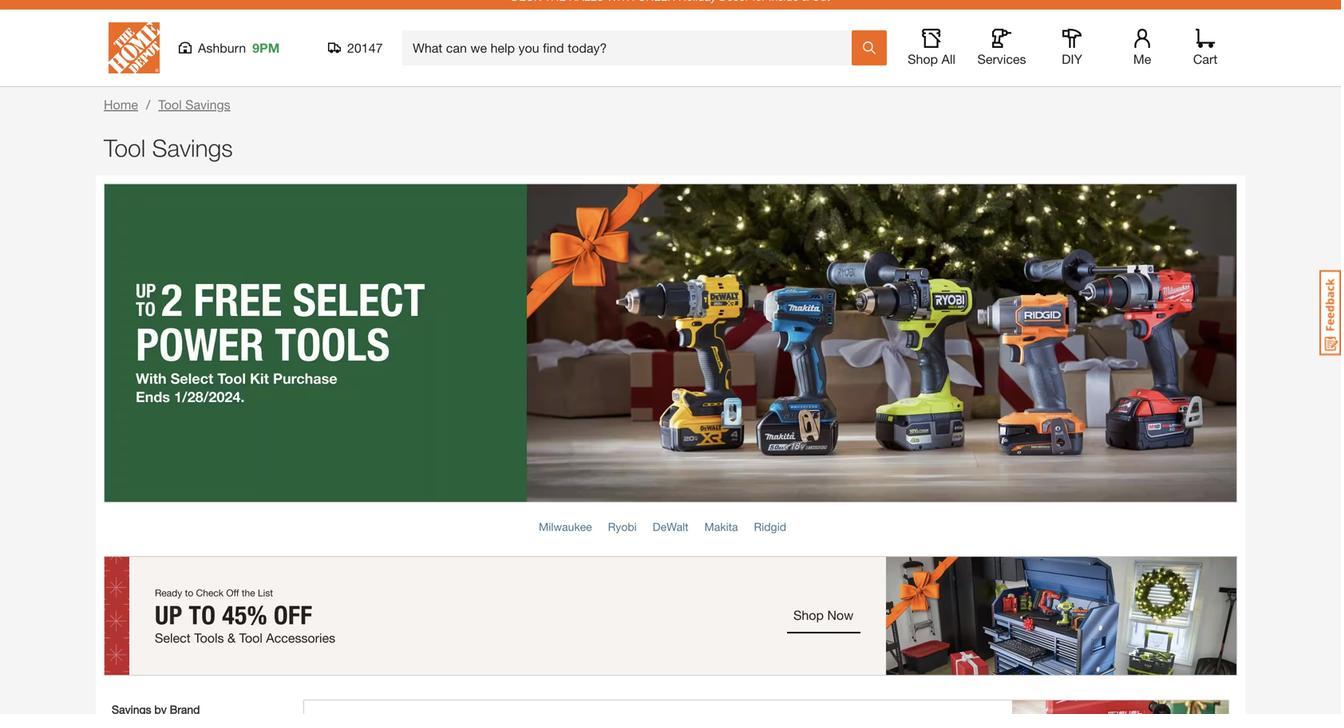 Task type: describe. For each thing, give the bounding box(es) containing it.
the home depot logo image
[[109, 22, 160, 73]]

1 vertical spatial tool
[[104, 134, 146, 162]]

1 vertical spatial savings
[[152, 134, 233, 162]]

ready to check off the list. up to 45% off select tools & tool accessories. shop now image
[[104, 557, 1238, 676]]

0 vertical spatial tool savings
[[158, 97, 230, 112]]

ashburn 9pm
[[198, 40, 280, 55]]

ryobi
[[608, 521, 637, 534]]

20147
[[347, 40, 383, 55]]

tool savings link
[[158, 97, 230, 112]]

me button
[[1117, 29, 1168, 67]]

9pm
[[252, 40, 280, 55]]

shop all
[[908, 52, 956, 67]]

shop all button
[[906, 29, 957, 67]]

cart
[[1193, 52, 1218, 67]]

dewalt
[[653, 521, 689, 534]]

ryobi link
[[608, 521, 637, 534]]

all
[[942, 52, 956, 67]]

feedback link image
[[1320, 270, 1341, 356]]

cart link
[[1188, 29, 1223, 67]]

home link
[[104, 97, 138, 112]]

ridgid link
[[754, 521, 786, 534]]

1 horizontal spatial tool
[[158, 97, 182, 112]]

makita link
[[705, 521, 738, 534]]



Task type: vqa. For each thing, say whether or not it's contained in the screenshot.
home
yes



Task type: locate. For each thing, give the bounding box(es) containing it.
tool savings
[[158, 97, 230, 112], [104, 134, 233, 162]]

tool down home at the left
[[104, 134, 146, 162]]

0 horizontal spatial tool
[[104, 134, 146, 162]]

0 vertical spatial tool
[[158, 97, 182, 112]]

up to 2 free select power tools with select tool kit purchase. ends 1/28/2024. image
[[104, 184, 1238, 503]]

home
[[104, 97, 138, 112]]

savings down ashburn
[[185, 97, 230, 112]]

tool
[[158, 97, 182, 112], [104, 134, 146, 162]]

milwaukee link
[[539, 521, 592, 534]]

savings down tool savings link
[[152, 134, 233, 162]]

tool savings down ashburn
[[158, 97, 230, 112]]

What can we help you find today? search field
[[413, 31, 851, 65]]

ashburn
[[198, 40, 246, 55]]

tool savings down tool savings link
[[104, 134, 233, 162]]

services
[[978, 52, 1026, 67]]

makita
[[705, 521, 738, 534]]

1 vertical spatial tool savings
[[104, 134, 233, 162]]

0 vertical spatial savings
[[185, 97, 230, 112]]

diy button
[[1047, 29, 1098, 67]]

me
[[1134, 52, 1152, 67]]

tool right home "link"
[[158, 97, 182, 112]]

shop
[[908, 52, 938, 67]]

milwaukee
[[539, 521, 592, 534]]

savings
[[185, 97, 230, 112], [152, 134, 233, 162]]

20147 button
[[328, 40, 383, 56]]

dewalt link
[[653, 521, 689, 534]]

ridgid
[[754, 521, 786, 534]]

diy
[[1062, 52, 1083, 67]]

services button
[[977, 29, 1028, 67]]

milwaukee. buy one of these kits get up to 2 free select power tools up to $398 value. ends 1/28/2024. image
[[303, 700, 1230, 715]]



